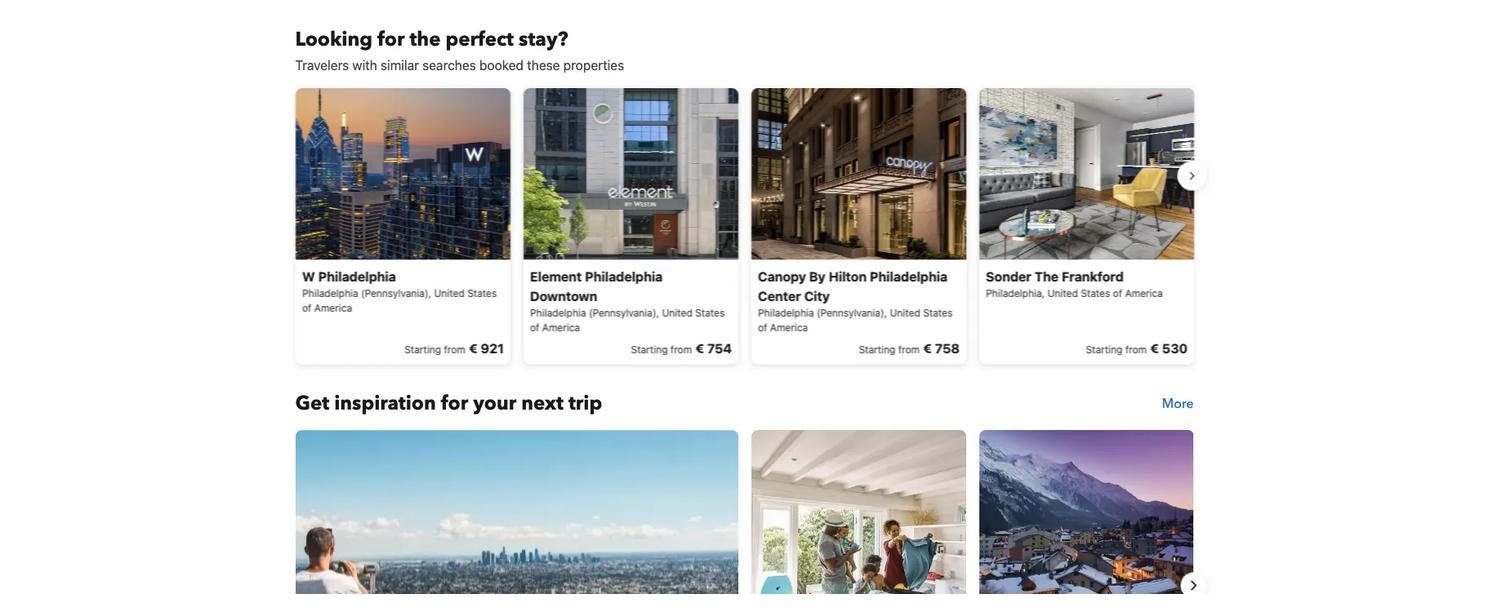 Task type: locate. For each thing, give the bounding box(es) containing it.
starting for € 921
[[404, 344, 441, 356]]

canopy by hilton philadelphia center city philadelphia (pennsylvania), united states of america
[[758, 269, 952, 334]]

€ 921
[[468, 341, 504, 356]]

1 horizontal spatial for
[[441, 390, 468, 417]]

starting inside starting from € 921
[[404, 344, 441, 356]]

from
[[444, 344, 465, 356], [670, 344, 692, 356], [898, 344, 920, 356], [1125, 344, 1147, 356]]

from left € 921
[[444, 344, 465, 356]]

more
[[1162, 395, 1194, 413]]

sonder
[[986, 269, 1031, 284]]

united up starting from € 754
[[662, 307, 692, 319]]

similar
[[381, 58, 419, 73]]

from inside starting from € 530
[[1125, 344, 1147, 356]]

downtown
[[530, 288, 597, 304]]

america
[[1125, 288, 1163, 299], [314, 303, 352, 314], [542, 322, 580, 334], [770, 322, 808, 334]]

of
[[1113, 288, 1122, 299], [302, 303, 311, 314], [530, 322, 539, 334], [758, 322, 767, 334]]

america down "downtown"
[[542, 322, 580, 334]]

€ 758
[[923, 341, 960, 356]]

philadelphia right w
[[318, 269, 396, 284]]

for
[[377, 26, 405, 53], [441, 390, 468, 417]]

from left € 754
[[670, 344, 692, 356]]

from for € 758
[[898, 344, 920, 356]]

0 vertical spatial for
[[377, 26, 405, 53]]

for up similar
[[377, 26, 405, 53]]

for left the your
[[441, 390, 468, 417]]

element philadelphia downtown philadelphia (pennsylvania), united states of america
[[530, 269, 724, 334]]

€ 530
[[1150, 341, 1188, 356]]

starting left "€ 530"
[[1086, 344, 1123, 356]]

states up € 921
[[467, 288, 497, 299]]

states up € 754
[[695, 307, 724, 319]]

(pennsylvania),
[[361, 288, 431, 299], [589, 307, 659, 319], [817, 307, 887, 319]]

united inside canopy by hilton philadelphia center city philadelphia (pennsylvania), united states of america
[[890, 307, 920, 319]]

from inside starting from € 921
[[444, 344, 465, 356]]

states inside sonder the frankford philadelphia, united states of america
[[1081, 288, 1110, 299]]

1 starting from the left
[[404, 344, 441, 356]]

starting up get inspiration for your next trip
[[404, 344, 441, 356]]

4 from from the left
[[1125, 344, 1147, 356]]

trip
[[569, 390, 602, 417]]

the 6 best orlando hotels for families image
[[751, 430, 966, 595]]

philadelphia right hilton
[[870, 269, 947, 284]]

2 starting from the left
[[631, 344, 668, 356]]

0 vertical spatial region
[[282, 82, 1207, 371]]

1 from from the left
[[444, 344, 465, 356]]

1 horizontal spatial (pennsylvania),
[[589, 307, 659, 319]]

0 horizontal spatial for
[[377, 26, 405, 53]]

of down w
[[302, 303, 311, 314]]

the
[[1035, 269, 1059, 284]]

states inside w philadelphia philadelphia (pennsylvania), united states of america
[[467, 288, 497, 299]]

(pennsylvania), down "downtown"
[[589, 307, 659, 319]]

3 starting from the left
[[859, 344, 895, 356]]

from for € 754
[[670, 344, 692, 356]]

from left € 758
[[898, 344, 920, 356]]

philadelphia
[[318, 269, 396, 284], [585, 269, 662, 284], [870, 269, 947, 284], [302, 288, 358, 299], [530, 307, 586, 319], [758, 307, 814, 319]]

from for € 530
[[1125, 344, 1147, 356]]

3 from from the left
[[898, 344, 920, 356]]

with
[[353, 58, 377, 73]]

united up starting from € 758
[[890, 307, 920, 319]]

america down w
[[314, 303, 352, 314]]

these
[[527, 58, 560, 73]]

philadelphia,
[[986, 288, 1045, 299]]

canopy
[[758, 269, 806, 284]]

starting from € 754
[[631, 341, 732, 356]]

philadelphia down center
[[758, 307, 814, 319]]

next image
[[1184, 576, 1204, 595]]

united up starting from € 921
[[434, 288, 464, 299]]

states up € 758
[[923, 307, 952, 319]]

united
[[434, 288, 464, 299], [1047, 288, 1078, 299], [662, 307, 692, 319], [890, 307, 920, 319]]

america inside canopy by hilton philadelphia center city philadelphia (pennsylvania), united states of america
[[770, 322, 808, 334]]

of down frankford
[[1113, 288, 1122, 299]]

(pennsylvania), inside canopy by hilton philadelphia center city philadelphia (pennsylvania), united states of america
[[817, 307, 887, 319]]

starting inside starting from € 758
[[859, 344, 895, 356]]

1 region from the top
[[282, 82, 1207, 371]]

america down center
[[770, 322, 808, 334]]

w philadelphia philadelphia (pennsylvania), united states of america
[[302, 269, 497, 314]]

states
[[467, 288, 497, 299], [1081, 288, 1110, 299], [695, 307, 724, 319], [923, 307, 952, 319]]

starting
[[404, 344, 441, 356], [631, 344, 668, 356], [859, 344, 895, 356], [1086, 344, 1123, 356]]

2 horizontal spatial (pennsylvania),
[[817, 307, 887, 319]]

booked
[[480, 58, 524, 73]]

(pennsylvania), inside w philadelphia philadelphia (pennsylvania), united states of america
[[361, 288, 431, 299]]

philadelphia down "downtown"
[[530, 307, 586, 319]]

1 vertical spatial region
[[282, 430, 1207, 595]]

starting for € 530
[[1086, 344, 1123, 356]]

inspiration
[[334, 390, 436, 417]]

by
[[809, 269, 825, 284]]

starting for € 758
[[859, 344, 895, 356]]

from left "€ 530"
[[1125, 344, 1147, 356]]

next
[[521, 390, 564, 417]]

city
[[804, 288, 830, 304]]

more link
[[1162, 391, 1194, 417]]

travelers
[[295, 58, 349, 73]]

of down "downtown"
[[530, 322, 539, 334]]

united down the
[[1047, 288, 1078, 299]]

4 starting from the left
[[1086, 344, 1123, 356]]

of down center
[[758, 322, 767, 334]]

(pennsylvania), down hilton
[[817, 307, 887, 319]]

2 from from the left
[[670, 344, 692, 356]]

from inside starting from € 754
[[670, 344, 692, 356]]

sonder the frankford philadelphia, united states of america
[[986, 269, 1163, 299]]

of inside w philadelphia philadelphia (pennsylvania), united states of america
[[302, 303, 311, 314]]

(pennsylvania), up starting from € 921
[[361, 288, 431, 299]]

region
[[282, 82, 1207, 371], [282, 430, 1207, 595]]

starting inside starting from € 530
[[1086, 344, 1123, 356]]

america inside w philadelphia philadelphia (pennsylvania), united states of america
[[314, 303, 352, 314]]

states down frankford
[[1081, 288, 1110, 299]]

0 horizontal spatial (pennsylvania),
[[361, 288, 431, 299]]

america up starting from € 530 at the right of page
[[1125, 288, 1163, 299]]

1 vertical spatial for
[[441, 390, 468, 417]]

starting inside starting from € 754
[[631, 344, 668, 356]]

starting down element philadelphia downtown philadelphia (pennsylvania), united states of america
[[631, 344, 668, 356]]

starting down canopy by hilton philadelphia center city philadelphia (pennsylvania), united states of america
[[859, 344, 895, 356]]

united inside w philadelphia philadelphia (pennsylvania), united states of america
[[434, 288, 464, 299]]

from inside starting from € 758
[[898, 344, 920, 356]]



Task type: vqa. For each thing, say whether or not it's contained in the screenshot.
the Element
yes



Task type: describe. For each thing, give the bounding box(es) containing it.
united inside element philadelphia downtown philadelphia (pennsylvania), united states of america
[[662, 307, 692, 319]]

stay?
[[519, 26, 568, 53]]

states inside element philadelphia downtown philadelphia (pennsylvania), united states of america
[[695, 307, 724, 319]]

center
[[758, 288, 801, 304]]

of inside sonder the frankford philadelphia, united states of america
[[1113, 288, 1122, 299]]

your
[[473, 390, 517, 417]]

(pennsylvania), inside element philadelphia downtown philadelphia (pennsylvania), united states of america
[[589, 307, 659, 319]]

perfect
[[446, 26, 514, 53]]

2 region from the top
[[282, 430, 1207, 595]]

hilton
[[829, 269, 867, 284]]

states inside canopy by hilton philadelphia center city philadelphia (pennsylvania), united states of america
[[923, 307, 952, 319]]

frankford
[[1062, 269, 1124, 284]]

5 best ski towns around the world image
[[979, 430, 1194, 595]]

united inside sonder the frankford philadelphia, united states of america
[[1047, 288, 1078, 299]]

looking for the perfect stay? travelers with similar searches booked these properties
[[295, 26, 624, 73]]

from for € 921
[[444, 344, 465, 356]]

starting from € 530
[[1086, 341, 1188, 356]]

the
[[410, 26, 441, 53]]

philadelphia up "downtown"
[[585, 269, 662, 284]]

of inside canopy by hilton philadelphia center city philadelphia (pennsylvania), united states of america
[[758, 322, 767, 334]]

w
[[302, 269, 315, 284]]

properties
[[564, 58, 624, 73]]

searches
[[423, 58, 476, 73]]

element
[[530, 269, 582, 284]]

get inspiration for your next trip
[[295, 390, 602, 417]]

looking
[[295, 26, 373, 53]]

philadelphia down w
[[302, 288, 358, 299]]

get
[[295, 390, 329, 417]]

region containing w philadelphia
[[282, 82, 1207, 371]]

starting from € 921
[[404, 341, 504, 356]]

america inside sonder the frankford philadelphia, united states of america
[[1125, 288, 1163, 299]]

america inside element philadelphia downtown philadelphia (pennsylvania), united states of america
[[542, 322, 580, 334]]

starting for € 754
[[631, 344, 668, 356]]

of inside element philadelphia downtown philadelphia (pennsylvania), united states of america
[[530, 322, 539, 334]]

for inside looking for the perfect stay? travelers with similar searches booked these properties
[[377, 26, 405, 53]]

€ 754
[[695, 341, 732, 356]]

starting from € 758
[[859, 341, 960, 356]]



